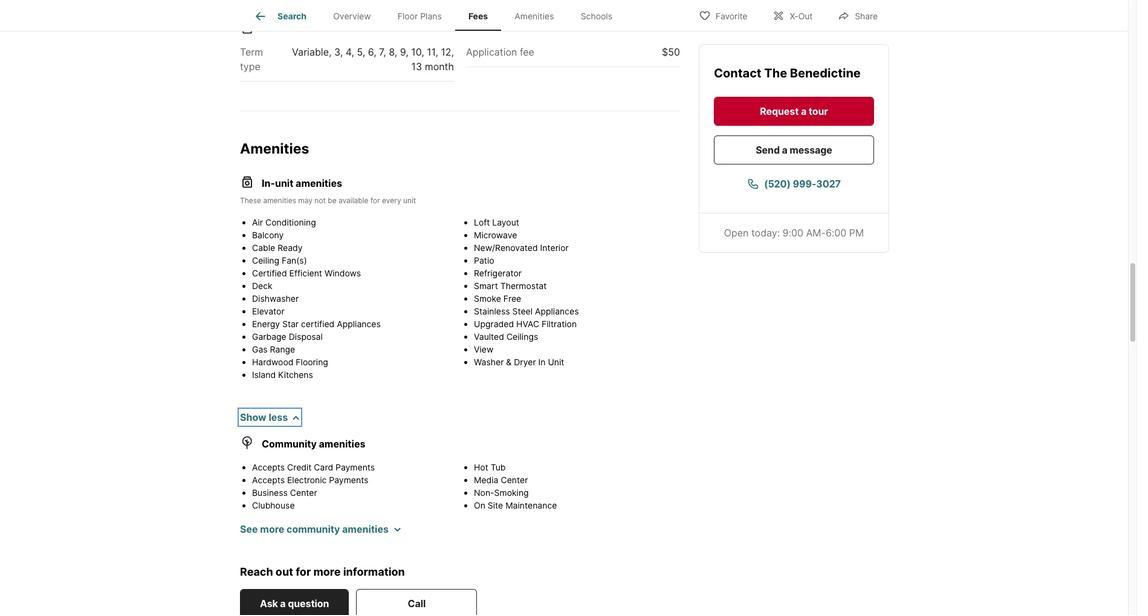 Task type: describe. For each thing, give the bounding box(es) containing it.
call button
[[357, 589, 477, 615]]

loft
[[474, 217, 490, 227]]

ceiling
[[252, 255, 280, 266]]

air
[[252, 217, 263, 227]]

community inside accepts credit card payments accepts electronic payments business center clubhouse community garden
[[252, 513, 298, 523]]

out
[[799, 11, 813, 21]]

view
[[474, 344, 494, 354]]

2 accepts from the top
[[252, 475, 285, 485]]

hot tub media center non-smoking on site maintenance
[[474, 462, 557, 511]]

center inside accepts credit card payments accepts electronic payments business center clubhouse community garden
[[290, 488, 317, 498]]

not
[[315, 196, 326, 205]]

ask a question button
[[240, 589, 349, 615]]

6:00
[[826, 226, 847, 238]]

credit
[[287, 462, 312, 472]]

tub
[[491, 462, 506, 472]]

windows
[[325, 268, 361, 278]]

reach out for more information
[[240, 566, 405, 578]]

term type
[[240, 46, 263, 73]]

new/renovated
[[474, 243, 538, 253]]

cable
[[252, 243, 275, 253]]

terms
[[295, 22, 322, 34]]

amenities inside tab
[[515, 11, 554, 21]]

loft layout microwave new/renovated interior patio refrigerator smart thermostat smoke free stainless steel appliances upgraded hvac filtration vaulted ceilings view washer & dryer in unit
[[474, 217, 579, 367]]

reach
[[240, 566, 273, 578]]

lease terms
[[264, 22, 322, 34]]

x-out
[[790, 11, 813, 21]]

smoke
[[474, 293, 501, 304]]

card
[[314, 462, 333, 472]]

9:00
[[783, 226, 804, 238]]

(520) 999-3027 button
[[714, 169, 875, 198]]

elevator
[[252, 306, 285, 316]]

accepts credit card payments accepts electronic payments business center clubhouse community garden
[[252, 462, 375, 523]]

5,
[[357, 46, 366, 58]]

smart
[[474, 281, 498, 291]]

x-
[[790, 11, 799, 21]]

call link
[[357, 589, 477, 615]]

vaulted
[[474, 332, 505, 342]]

0 horizontal spatial unit
[[275, 177, 294, 189]]

fan(s)
[[282, 255, 307, 266]]

(520)
[[765, 177, 791, 189]]

amenities up "not"
[[296, 177, 342, 189]]

4,
[[346, 46, 354, 58]]

fee
[[520, 46, 535, 58]]

every
[[382, 196, 401, 205]]

information
[[343, 566, 405, 578]]

message
[[790, 143, 833, 155]]

favorite button
[[689, 3, 758, 28]]

ask
[[260, 597, 278, 609]]

out
[[276, 566, 293, 578]]

flooring
[[296, 357, 328, 367]]

(520) 999-3027
[[765, 177, 841, 189]]

am-
[[807, 226, 826, 238]]

community amenities
[[262, 438, 366, 450]]

open today: 9:00 am-6:00 pm
[[725, 226, 865, 238]]

application fee
[[466, 46, 535, 58]]

1 accepts from the top
[[252, 462, 285, 472]]

certified
[[301, 319, 335, 329]]

layout
[[493, 217, 520, 227]]

overview
[[333, 11, 371, 21]]

a for request
[[801, 105, 807, 117]]

lease
[[264, 22, 292, 34]]

in-
[[262, 177, 275, 189]]

business
[[252, 488, 288, 498]]

7,
[[379, 46, 386, 58]]

dishwasher
[[252, 293, 299, 304]]

12,
[[441, 46, 454, 58]]

free
[[504, 293, 522, 304]]

media
[[474, 475, 499, 485]]

clubhouse
[[252, 500, 295, 511]]

month
[[425, 61, 454, 73]]

amenities tab
[[502, 2, 568, 31]]

3027
[[817, 177, 841, 189]]

application
[[466, 46, 517, 58]]

1 vertical spatial payments
[[329, 475, 369, 485]]

0 vertical spatial payments
[[336, 462, 375, 472]]

refrigerator
[[474, 268, 522, 278]]

air conditioning balcony cable ready ceiling fan(s) certified efficient windows deck dishwasher elevator energy star certified appliances garbage disposal gas range hardwood flooring island kitchens
[[252, 217, 381, 380]]

community
[[287, 523, 340, 535]]

today:
[[752, 226, 780, 238]]

13
[[412, 61, 422, 73]]

deck
[[252, 281, 273, 291]]

in-unit amenities
[[262, 177, 342, 189]]

request a tour button
[[714, 96, 875, 125]]

$50
[[662, 46, 681, 58]]

0 horizontal spatial for
[[296, 566, 311, 578]]

variable,
[[292, 46, 332, 58]]

question
[[288, 597, 329, 609]]

send
[[756, 143, 780, 155]]



Task type: locate. For each thing, give the bounding box(es) containing it.
more
[[260, 523, 285, 535], [314, 566, 341, 578]]

0 horizontal spatial center
[[290, 488, 317, 498]]

1 vertical spatial community
[[252, 513, 298, 523]]

ceilings
[[507, 332, 539, 342]]

fees
[[469, 11, 488, 21]]

center up smoking
[[501, 475, 528, 485]]

a right ask
[[280, 597, 286, 609]]

efficient
[[290, 268, 322, 278]]

request a tour
[[761, 105, 829, 117]]

island
[[252, 370, 276, 380]]

1 vertical spatial center
[[290, 488, 317, 498]]

unit right every
[[403, 196, 416, 205]]

energy
[[252, 319, 280, 329]]

amenities up card
[[319, 438, 366, 450]]

maintenance
[[506, 500, 557, 511]]

2 vertical spatial a
[[280, 597, 286, 609]]

in
[[539, 357, 546, 367]]

stainless
[[474, 306, 510, 316]]

amenities up information
[[342, 523, 389, 535]]

show less
[[240, 411, 288, 423]]

less
[[269, 411, 288, 423]]

a inside "button"
[[801, 105, 807, 117]]

payments right card
[[336, 462, 375, 472]]

1 horizontal spatial a
[[783, 143, 788, 155]]

(520) 999-3027 link
[[714, 169, 875, 198]]

available
[[339, 196, 369, 205]]

a inside button
[[280, 597, 286, 609]]

1 vertical spatial more
[[314, 566, 341, 578]]

call
[[408, 597, 426, 609]]

term
[[240, 46, 263, 58]]

1 horizontal spatial center
[[501, 475, 528, 485]]

more inside dropdown button
[[260, 523, 285, 535]]

dryer
[[514, 357, 536, 367]]

star
[[282, 319, 299, 329]]

be
[[328, 196, 337, 205]]

amenities up fee
[[515, 11, 554, 21]]

0 vertical spatial for
[[371, 196, 380, 205]]

see
[[240, 523, 258, 535]]

for right out
[[296, 566, 311, 578]]

send a message button
[[714, 135, 875, 164]]

3,
[[334, 46, 343, 58]]

floor plans tab
[[385, 2, 455, 31]]

2 horizontal spatial a
[[801, 105, 807, 117]]

fees tab
[[455, 2, 502, 31]]

center down the electronic
[[290, 488, 317, 498]]

benedictine
[[790, 65, 861, 80]]

a
[[801, 105, 807, 117], [783, 143, 788, 155], [280, 597, 286, 609]]

center inside hot tub media center non-smoking on site maintenance
[[501, 475, 528, 485]]

a left tour
[[801, 105, 807, 117]]

type
[[240, 61, 261, 73]]

request
[[761, 105, 799, 117]]

gas
[[252, 344, 268, 354]]

appliances inside air conditioning balcony cable ready ceiling fan(s) certified efficient windows deck dishwasher elevator energy star certified appliances garbage disposal gas range hardwood flooring island kitchens
[[337, 319, 381, 329]]

open
[[725, 226, 749, 238]]

for left every
[[371, 196, 380, 205]]

plans
[[421, 11, 442, 21]]

0 horizontal spatial more
[[260, 523, 285, 535]]

range
[[270, 344, 295, 354]]

disposal
[[289, 332, 323, 342]]

more up question
[[314, 566, 341, 578]]

community up credit
[[262, 438, 317, 450]]

washer
[[474, 357, 504, 367]]

1 horizontal spatial for
[[371, 196, 380, 205]]

a inside 'button'
[[783, 143, 788, 155]]

hvac
[[517, 319, 540, 329]]

community down clubhouse
[[252, 513, 298, 523]]

1 vertical spatial for
[[296, 566, 311, 578]]

0 vertical spatial accepts
[[252, 462, 285, 472]]

tab list containing search
[[240, 0, 636, 31]]

certified
[[252, 268, 287, 278]]

schools
[[581, 11, 613, 21]]

unit up conditioning
[[275, 177, 294, 189]]

appliances inside loft layout microwave new/renovated interior patio refrigerator smart thermostat smoke free stainless steel appliances upgraded hvac filtration vaulted ceilings view washer & dryer in unit
[[535, 306, 579, 316]]

on
[[474, 500, 486, 511]]

show less button
[[240, 410, 300, 425]]

amenities up in-
[[240, 140, 309, 157]]

0 horizontal spatial appliances
[[337, 319, 381, 329]]

tab list
[[240, 0, 636, 31]]

0 vertical spatial a
[[801, 105, 807, 117]]

1 horizontal spatial more
[[314, 566, 341, 578]]

0 vertical spatial appliances
[[535, 306, 579, 316]]

appliances right certified
[[337, 319, 381, 329]]

hot
[[474, 462, 489, 472]]

for
[[371, 196, 380, 205], [296, 566, 311, 578]]

1 horizontal spatial unit
[[403, 196, 416, 205]]

a right "send"
[[783, 143, 788, 155]]

share
[[856, 11, 878, 21]]

non-
[[474, 488, 495, 498]]

contact
[[714, 65, 762, 80]]

1 horizontal spatial amenities
[[515, 11, 554, 21]]

1 vertical spatial accepts
[[252, 475, 285, 485]]

1 vertical spatial a
[[783, 143, 788, 155]]

0 horizontal spatial amenities
[[240, 140, 309, 157]]

0 horizontal spatial a
[[280, 597, 286, 609]]

6,
[[368, 46, 377, 58]]

more right see
[[260, 523, 285, 535]]

appliances up filtration
[[535, 306, 579, 316]]

community
[[262, 438, 317, 450], [252, 513, 298, 523]]

&
[[507, 357, 512, 367]]

accepts
[[252, 462, 285, 472], [252, 475, 285, 485]]

garden
[[300, 513, 329, 523]]

thermostat
[[501, 281, 547, 291]]

0 vertical spatial amenities
[[515, 11, 554, 21]]

hardwood
[[252, 357, 294, 367]]

site
[[488, 500, 503, 511]]

overview tab
[[320, 2, 385, 31]]

these
[[240, 196, 261, 205]]

variable,  3, 4, 5, 6, 7, 8, 9, 10, 11, 12, 13 month
[[292, 46, 454, 73]]

0 vertical spatial unit
[[275, 177, 294, 189]]

9,
[[400, 46, 409, 58]]

floor
[[398, 11, 418, 21]]

steel
[[513, 306, 533, 316]]

a for ask
[[280, 597, 286, 609]]

these amenities may not be available for every unit
[[240, 196, 416, 205]]

1 vertical spatial unit
[[403, 196, 416, 205]]

ask a question
[[260, 597, 329, 609]]

appliances
[[535, 306, 579, 316], [337, 319, 381, 329]]

schools tab
[[568, 2, 626, 31]]

0 vertical spatial more
[[260, 523, 285, 535]]

1 vertical spatial appliances
[[337, 319, 381, 329]]

microwave
[[474, 230, 517, 240]]

1 vertical spatial amenities
[[240, 140, 309, 157]]

amenities down in-
[[263, 196, 296, 205]]

payments down card
[[329, 475, 369, 485]]

pm
[[850, 226, 865, 238]]

kitchens
[[278, 370, 313, 380]]

a for send
[[783, 143, 788, 155]]

tour
[[809, 105, 829, 117]]

1 horizontal spatial appliances
[[535, 306, 579, 316]]

smoking
[[495, 488, 529, 498]]

electronic
[[287, 475, 327, 485]]

amenities inside dropdown button
[[342, 523, 389, 535]]

11,
[[427, 46, 439, 58]]

garbage
[[252, 332, 287, 342]]

0 vertical spatial center
[[501, 475, 528, 485]]

0 vertical spatial community
[[262, 438, 317, 450]]



Task type: vqa. For each thing, say whether or not it's contained in the screenshot.
Price related to Median Sale Price
no



